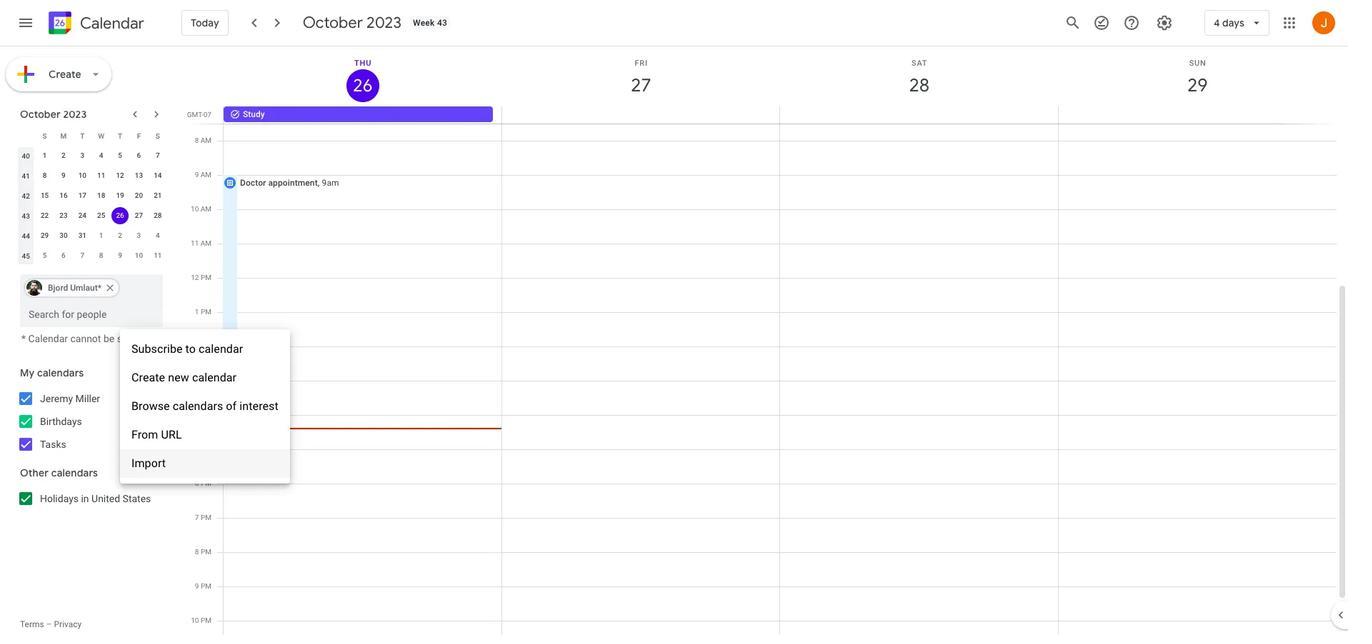 Task type: locate. For each thing, give the bounding box(es) containing it.
4 right november 3 element
[[156, 232, 160, 239]]

0 vertical spatial 28
[[908, 74, 929, 97]]

0 horizontal spatial calendar
[[28, 333, 68, 344]]

10 inside 'element'
[[78, 171, 86, 179]]

* up search for people text field
[[98, 283, 102, 293]]

calendar
[[80, 13, 144, 33], [28, 333, 68, 344]]

11 inside november 11 element
[[154, 252, 162, 259]]

pm up 'browse calendars of interest'
[[201, 377, 212, 384]]

my
[[20, 367, 35, 379]]

2
[[62, 151, 66, 159], [118, 232, 122, 239], [195, 342, 199, 350]]

1 horizontal spatial october 2023
[[303, 13, 402, 33]]

0 horizontal spatial 27
[[135, 212, 143, 219]]

pm down 5 pm
[[201, 479, 212, 487]]

2 vertical spatial 2
[[195, 342, 199, 350]]

19 element
[[112, 187, 129, 204]]

today button
[[182, 6, 228, 40]]

pm for 6 pm
[[201, 479, 212, 487]]

1 vertical spatial *
[[21, 333, 26, 344]]

0 horizontal spatial 12
[[116, 171, 124, 179]]

0 vertical spatial 26
[[352, 74, 372, 97]]

0 horizontal spatial 29
[[41, 232, 49, 239]]

october 2023 up m
[[20, 108, 87, 121]]

am for 9 am
[[201, 171, 212, 179]]

5 left november 6 element
[[43, 252, 47, 259]]

2023 up m
[[63, 108, 87, 121]]

21
[[154, 192, 162, 199]]

9 left 10 'element' in the left of the page
[[62, 171, 66, 179]]

1 horizontal spatial 2
[[118, 232, 122, 239]]

28
[[908, 74, 929, 97], [154, 212, 162, 219]]

create
[[49, 68, 81, 81], [131, 371, 165, 384]]

0 vertical spatial 43
[[437, 18, 447, 28]]

16 element
[[55, 187, 72, 204]]

0 horizontal spatial 7
[[80, 252, 84, 259]]

0 vertical spatial october 2023
[[303, 13, 402, 33]]

calendars for my calendars
[[37, 367, 84, 379]]

1 row from the top
[[16, 126, 167, 146]]

0 vertical spatial 12
[[116, 171, 124, 179]]

7 up 8 pm
[[195, 514, 199, 522]]

w
[[98, 132, 104, 140]]

0 horizontal spatial 6
[[62, 252, 66, 259]]

s right f
[[156, 132, 160, 140]]

am down the 8 am
[[201, 171, 212, 179]]

0 vertical spatial 11
[[97, 171, 105, 179]]

from
[[131, 428, 158, 442]]

create button
[[6, 57, 111, 91]]

9
[[195, 171, 199, 179], [62, 171, 66, 179], [118, 252, 122, 259], [195, 582, 199, 590]]

22 element
[[36, 207, 53, 224]]

10 left 11 element
[[78, 171, 86, 179]]

0 horizontal spatial 28
[[154, 212, 162, 219]]

1 vertical spatial calendar
[[192, 371, 237, 384]]

1 vertical spatial 27
[[135, 212, 143, 219]]

1 vertical spatial calendars
[[173, 399, 223, 413]]

0 vertical spatial create
[[49, 68, 81, 81]]

thu 26
[[352, 59, 372, 97]]

row group
[[16, 146, 167, 266]]

t right w
[[118, 132, 122, 140]]

* inside the bjord umlaut, selected option
[[98, 283, 102, 293]]

29 link
[[1181, 69, 1214, 102]]

am
[[201, 136, 212, 144], [201, 171, 212, 179], [201, 205, 212, 213], [201, 239, 212, 247]]

october 2023 grid
[[14, 126, 167, 266]]

7
[[156, 151, 160, 159], [80, 252, 84, 259], [195, 514, 199, 522]]

8 up 9 pm
[[195, 548, 199, 556]]

in
[[81, 493, 89, 504]]

0 horizontal spatial 3
[[80, 151, 84, 159]]

2 row from the top
[[16, 146, 167, 166]]

am down 9 am
[[201, 205, 212, 213]]

pm up 2 pm
[[201, 308, 212, 316]]

2 down m
[[62, 151, 66, 159]]

cell down 29 link
[[1058, 106, 1336, 124]]

1 vertical spatial 2
[[118, 232, 122, 239]]

cell
[[502, 106, 780, 124], [780, 106, 1058, 124], [1058, 106, 1336, 124]]

27 right 26 "cell"
[[135, 212, 143, 219]]

27
[[630, 74, 650, 97], [135, 212, 143, 219]]

41
[[22, 172, 30, 180]]

add calendars. menu
[[120, 329, 290, 484]]

* up my
[[21, 333, 26, 344]]

settings menu image
[[1156, 14, 1173, 31]]

0 vertical spatial 29
[[1187, 74, 1207, 97]]

43
[[437, 18, 447, 28], [22, 212, 30, 220]]

am down 07
[[201, 136, 212, 144]]

october 2023
[[303, 13, 402, 33], [20, 108, 87, 121]]

0 vertical spatial october
[[303, 13, 363, 33]]

11 left 12 element at the left of the page
[[97, 171, 105, 179]]

pm down 9 pm
[[201, 617, 212, 625]]

1 vertical spatial 3
[[137, 232, 141, 239]]

am for 10 am
[[201, 205, 212, 213]]

11 right november 10 element
[[154, 252, 162, 259]]

pm for 12 pm
[[201, 274, 212, 282]]

pm down 8 pm
[[201, 582, 212, 590]]

0 horizontal spatial 2
[[62, 151, 66, 159]]

3 am from the top
[[201, 205, 212, 213]]

9 up 10 pm
[[195, 582, 199, 590]]

1 horizontal spatial calendar
[[80, 13, 144, 33]]

0 horizontal spatial create
[[49, 68, 81, 81]]

2 cell from the left
[[780, 106, 1058, 124]]

october 2023 up the thu
[[303, 13, 402, 33]]

1 vertical spatial 28
[[154, 212, 162, 219]]

row containing 22
[[16, 206, 167, 226]]

1 vertical spatial 1
[[99, 232, 103, 239]]

10 for 10 am
[[191, 205, 199, 213]]

1 horizontal spatial 26
[[352, 74, 372, 97]]

calendars down 3 pm
[[173, 399, 223, 413]]

1 horizontal spatial 43
[[437, 18, 447, 28]]

0 vertical spatial *
[[98, 283, 102, 293]]

7 row from the top
[[16, 246, 167, 266]]

pm right to
[[201, 342, 212, 350]]

4 pm from the top
[[201, 377, 212, 384]]

11
[[97, 171, 105, 179], [191, 239, 199, 247], [154, 252, 162, 259]]

9 left november 10 element
[[118, 252, 122, 259]]

0 horizontal spatial s
[[43, 132, 47, 140]]

1 s from the left
[[43, 132, 47, 140]]

2 vertical spatial 5
[[195, 445, 199, 453]]

pm for 2 pm
[[201, 342, 212, 350]]

calendars up in
[[51, 467, 98, 479]]

8 right "41"
[[43, 171, 47, 179]]

* calendar cannot be shown
[[21, 333, 146, 344]]

40
[[22, 152, 30, 160]]

0 horizontal spatial october 2023
[[20, 108, 87, 121]]

0 horizontal spatial 11
[[97, 171, 105, 179]]

2 vertical spatial 1
[[195, 308, 199, 316]]

2 pm from the top
[[201, 308, 212, 316]]

2023
[[367, 13, 402, 33], [63, 108, 87, 121]]

1 vertical spatial calendar
[[28, 333, 68, 344]]

grid containing 27
[[183, 46, 1348, 635]]

1 vertical spatial 7
[[80, 252, 84, 259]]

1 horizontal spatial 6
[[137, 151, 141, 159]]

cannot
[[70, 333, 101, 344]]

1 horizontal spatial 1
[[99, 232, 103, 239]]

pm for 7 pm
[[201, 514, 212, 522]]

calendar for subscribe to calendar
[[199, 342, 243, 356]]

1 horizontal spatial 7
[[156, 151, 160, 159]]

28 down sat
[[908, 74, 929, 97]]

1 horizontal spatial 11
[[154, 252, 162, 259]]

pm for 9 pm
[[201, 582, 212, 590]]

6 right "november 5" element
[[62, 252, 66, 259]]

pm up 9 pm
[[201, 548, 212, 556]]

sun 29
[[1187, 59, 1207, 97]]

0 vertical spatial 1
[[43, 151, 47, 159]]

1 down 12 pm
[[195, 308, 199, 316]]

2 horizontal spatial 6
[[195, 479, 199, 487]]

9 up 10 am
[[195, 171, 199, 179]]

11 pm from the top
[[201, 617, 212, 625]]

calendars
[[37, 367, 84, 379], [173, 399, 223, 413], [51, 467, 98, 479]]

m
[[60, 132, 67, 140]]

Search for people text field
[[29, 302, 154, 327]]

4 for 4 days
[[1214, 16, 1220, 29]]

row containing 15
[[16, 186, 167, 206]]

3 row from the top
[[16, 166, 167, 186]]

2 horizontal spatial 7
[[195, 514, 199, 522]]

study row
[[217, 106, 1348, 124]]

create down calendar element
[[49, 68, 81, 81]]

2 am from the top
[[201, 171, 212, 179]]

row
[[16, 126, 167, 146], [16, 146, 167, 166], [16, 166, 167, 186], [16, 186, 167, 206], [16, 206, 167, 226], [16, 226, 167, 246], [16, 246, 167, 266]]

11 down 10 am
[[191, 239, 199, 247]]

other calendars button
[[3, 462, 177, 484]]

0 horizontal spatial 5
[[43, 252, 47, 259]]

11 for 11 am
[[191, 239, 199, 247]]

am for 8 am
[[201, 136, 212, 144]]

row containing s
[[16, 126, 167, 146]]

grid
[[183, 46, 1348, 635]]

november 4 element
[[149, 227, 166, 244]]

column header
[[16, 126, 35, 146]]

8 right november 7 element at the top of the page
[[99, 252, 103, 259]]

6 inside grid
[[195, 479, 199, 487]]

1 vertical spatial 43
[[22, 212, 30, 220]]

1 horizontal spatial s
[[156, 132, 160, 140]]

27 down fri
[[630, 74, 650, 97]]

28 link
[[903, 69, 936, 102]]

12 for 12 pm
[[191, 274, 199, 282]]

26 cell
[[111, 206, 130, 226]]

0 horizontal spatial 43
[[22, 212, 30, 220]]

2023 left week on the left of page
[[367, 13, 402, 33]]

0 vertical spatial calendars
[[37, 367, 84, 379]]

0 vertical spatial calendar
[[199, 342, 243, 356]]

2 vertical spatial 6
[[195, 479, 199, 487]]

3 right november 2 element
[[137, 232, 141, 239]]

create inside add calendars. menu
[[131, 371, 165, 384]]

43 right week on the left of page
[[437, 18, 447, 28]]

calendar element
[[46, 9, 144, 40]]

calendar right to
[[199, 342, 243, 356]]

2 vertical spatial 11
[[154, 252, 162, 259]]

1 horizontal spatial 29
[[1187, 74, 1207, 97]]

4 inside popup button
[[1214, 16, 1220, 29]]

11 inside grid
[[191, 239, 199, 247]]

0 vertical spatial calendar
[[80, 13, 144, 33]]

2 right "november 1" element
[[118, 232, 122, 239]]

28 inside row
[[154, 212, 162, 219]]

2 vertical spatial 3
[[195, 377, 199, 384]]

1 vertical spatial october
[[20, 108, 61, 121]]

october up the thu
[[303, 13, 363, 33]]

november 8 element
[[93, 247, 110, 264]]

7 left the november 8 'element'
[[80, 252, 84, 259]]

7 up 14
[[156, 151, 160, 159]]

calendars inside dropdown button
[[51, 467, 98, 479]]

4 row from the top
[[16, 186, 167, 206]]

0 vertical spatial 7
[[156, 151, 160, 159]]

s
[[43, 132, 47, 140], [156, 132, 160, 140]]

None search field
[[0, 269, 177, 344]]

cell down 28 link
[[780, 106, 1058, 124]]

0 horizontal spatial *
[[21, 333, 26, 344]]

2 horizontal spatial 5
[[195, 445, 199, 453]]

10 element
[[74, 167, 91, 184]]

pm up 6 pm
[[201, 445, 212, 453]]

1 vertical spatial create
[[131, 371, 165, 384]]

1 horizontal spatial 27
[[630, 74, 650, 97]]

pm
[[201, 274, 212, 282], [201, 308, 212, 316], [201, 342, 212, 350], [201, 377, 212, 384], [201, 411, 212, 419], [201, 445, 212, 453], [201, 479, 212, 487], [201, 514, 212, 522], [201, 548, 212, 556], [201, 582, 212, 590], [201, 617, 212, 625]]

28 right 27 element at the top left of the page
[[154, 212, 162, 219]]

row containing 29
[[16, 226, 167, 246]]

0 vertical spatial 27
[[630, 74, 650, 97]]

6 for november 6 element
[[62, 252, 66, 259]]

1 vertical spatial 26
[[116, 212, 124, 219]]

t right m
[[80, 132, 85, 140]]

calendar up 'browse calendars of interest'
[[192, 371, 237, 384]]

12 left 13
[[116, 171, 124, 179]]

5 down 4 pm
[[195, 445, 199, 453]]

0 vertical spatial 3
[[80, 151, 84, 159]]

31 element
[[74, 227, 91, 244]]

pm up 1 pm
[[201, 274, 212, 282]]

pm for 1 pm
[[201, 308, 212, 316]]

8 down gmt- at left
[[195, 136, 199, 144]]

1 pm from the top
[[201, 274, 212, 282]]

2 horizontal spatial 11
[[191, 239, 199, 247]]

8 for 8 am
[[195, 136, 199, 144]]

9 am
[[195, 171, 212, 179]]

1 horizontal spatial 12
[[191, 274, 199, 282]]

10
[[78, 171, 86, 179], [191, 205, 199, 213], [135, 252, 143, 259], [191, 617, 199, 625]]

9 for november 9 element
[[118, 252, 122, 259]]

1 for 1 pm
[[195, 308, 199, 316]]

s left m
[[43, 132, 47, 140]]

1 vertical spatial 11
[[191, 239, 199, 247]]

* for *
[[98, 283, 102, 293]]

create inside popup button
[[49, 68, 81, 81]]

october up m
[[20, 108, 61, 121]]

calendars for other calendars
[[51, 467, 98, 479]]

29 inside grid
[[1187, 74, 1207, 97]]

create new calendar
[[131, 371, 237, 384]]

2 vertical spatial calendars
[[51, 467, 98, 479]]

07
[[203, 111, 212, 119]]

calendar
[[199, 342, 243, 356], [192, 371, 237, 384]]

2 vertical spatial 7
[[195, 514, 199, 522]]

9 pm from the top
[[201, 548, 212, 556]]

am up 12 pm
[[201, 239, 212, 247]]

2 horizontal spatial 2
[[195, 342, 199, 350]]

24 element
[[74, 207, 91, 224]]

0 vertical spatial 5
[[118, 151, 122, 159]]

2 horizontal spatial 3
[[195, 377, 199, 384]]

5 up 12 element at the left of the page
[[118, 151, 122, 159]]

terms – privacy
[[20, 620, 82, 630]]

23
[[59, 212, 68, 219]]

6 down 5 pm
[[195, 479, 199, 487]]

november 11 element
[[149, 247, 166, 264]]

1 vertical spatial 2023
[[63, 108, 87, 121]]

fri
[[635, 59, 648, 68]]

7 pm from the top
[[201, 479, 212, 487]]

cell down the 27 link
[[502, 106, 780, 124]]

15 element
[[36, 187, 53, 204]]

1 vertical spatial 29
[[41, 232, 49, 239]]

5
[[118, 151, 122, 159], [43, 252, 47, 259], [195, 445, 199, 453]]

12 down 11 am
[[191, 274, 199, 282]]

1 vertical spatial 5
[[43, 252, 47, 259]]

browse calendars of interest
[[131, 399, 279, 413]]

4 am from the top
[[201, 239, 212, 247]]

26 down the thu
[[352, 74, 372, 97]]

7 pm
[[195, 514, 212, 522]]

1 horizontal spatial create
[[131, 371, 165, 384]]

8
[[195, 136, 199, 144], [43, 171, 47, 179], [99, 252, 103, 259], [195, 548, 199, 556]]

0 vertical spatial 2
[[62, 151, 66, 159]]

row group containing 1
[[16, 146, 167, 266]]

my calendars button
[[3, 362, 177, 384]]

5 for 5 pm
[[195, 445, 199, 453]]

0 horizontal spatial october
[[20, 108, 61, 121]]

10 pm from the top
[[201, 582, 212, 590]]

main drawer image
[[17, 14, 34, 31]]

26 right the 25
[[116, 212, 124, 219]]

pm for 10 pm
[[201, 617, 212, 625]]

october
[[303, 13, 363, 33], [20, 108, 61, 121]]

11 inside 11 element
[[97, 171, 105, 179]]

10 down 9 pm
[[191, 617, 199, 625]]

4 left the "days"
[[1214, 16, 1220, 29]]

12 inside row
[[116, 171, 124, 179]]

am for 11 am
[[201, 239, 212, 247]]

pm for 5 pm
[[201, 445, 212, 453]]

3
[[80, 151, 84, 159], [137, 232, 141, 239], [195, 377, 199, 384]]

appointment
[[268, 178, 318, 188]]

18
[[97, 192, 105, 199]]

13
[[135, 171, 143, 179]]

21 element
[[149, 187, 166, 204]]

16
[[59, 192, 68, 199]]

29 element
[[36, 227, 53, 244]]

1 horizontal spatial october
[[303, 13, 363, 33]]

30
[[59, 232, 68, 239]]

10 left november 11 element
[[135, 252, 143, 259]]

8 inside the november 8 'element'
[[99, 252, 103, 259]]

1 horizontal spatial t
[[118, 132, 122, 140]]

2 up create new calendar
[[195, 342, 199, 350]]

subscribe to calendar
[[131, 342, 243, 356]]

5 row from the top
[[16, 206, 167, 226]]

1 vertical spatial 12
[[191, 274, 199, 282]]

11 element
[[93, 167, 110, 184]]

1 horizontal spatial 3
[[137, 232, 141, 239]]

3 pm from the top
[[201, 342, 212, 350]]

0 horizontal spatial 26
[[116, 212, 124, 219]]

7 for november 7 element at the top of the page
[[80, 252, 84, 259]]

4 down 3 pm
[[195, 411, 199, 419]]

pm left of
[[201, 411, 212, 419]]

9 for 9 pm
[[195, 582, 199, 590]]

calendars up jeremy in the bottom of the page
[[37, 367, 84, 379]]

1 right "40"
[[43, 151, 47, 159]]

1 right the 31
[[99, 232, 103, 239]]

3 right new in the bottom left of the page
[[195, 377, 199, 384]]

bjord umlaut, selected option
[[24, 277, 120, 299]]

43 left 22 element
[[22, 212, 30, 220]]

1 horizontal spatial 28
[[908, 74, 929, 97]]

8 pm from the top
[[201, 514, 212, 522]]

43 inside row
[[22, 212, 30, 220]]

7 inside grid
[[195, 514, 199, 522]]

create up browse
[[131, 371, 165, 384]]

20 element
[[130, 187, 148, 204]]

29
[[1187, 74, 1207, 97], [41, 232, 49, 239]]

6 row from the top
[[16, 226, 167, 246]]

1
[[43, 151, 47, 159], [99, 232, 103, 239], [195, 308, 199, 316]]

5 for "november 5" element
[[43, 252, 47, 259]]

6 pm from the top
[[201, 445, 212, 453]]

add other calendars image
[[124, 465, 139, 479]]

row containing 5
[[16, 246, 167, 266]]

10 for november 10 element
[[135, 252, 143, 259]]

calendars inside menu
[[173, 399, 223, 413]]

29 down sun
[[1187, 74, 1207, 97]]

1 horizontal spatial 2023
[[367, 13, 402, 33]]

8 for 8 pm
[[195, 548, 199, 556]]

5 pm from the top
[[201, 411, 212, 419]]

1 vertical spatial 6
[[62, 252, 66, 259]]

import
[[131, 457, 166, 470]]

10 up 11 am
[[191, 205, 199, 213]]

0 horizontal spatial t
[[80, 132, 85, 140]]

column header inside the october 2023 grid
[[16, 126, 35, 146]]

3 up 10 'element' in the left of the page
[[80, 151, 84, 159]]

1 horizontal spatial 5
[[118, 151, 122, 159]]

1 horizontal spatial *
[[98, 283, 102, 293]]

1 am from the top
[[201, 136, 212, 144]]

23 element
[[55, 207, 72, 224]]

2 horizontal spatial 1
[[195, 308, 199, 316]]

29 left 30
[[41, 232, 49, 239]]

0 vertical spatial 2023
[[367, 13, 402, 33]]

12 element
[[112, 167, 129, 184]]

calendars inside dropdown button
[[37, 367, 84, 379]]

6 down f
[[137, 151, 141, 159]]

pm up 8 pm
[[201, 514, 212, 522]]



Task type: vqa. For each thing, say whether or not it's contained in the screenshot.
canucks in Other calendars list
no



Task type: describe. For each thing, give the bounding box(es) containing it.
3 pm
[[195, 377, 212, 384]]

2 s from the left
[[156, 132, 160, 140]]

none search field containing * calendar cannot be shown
[[0, 269, 177, 344]]

sat 28
[[908, 59, 929, 97]]

study
[[243, 109, 265, 119]]

doctor appointment , 9am
[[240, 178, 339, 188]]

25
[[97, 212, 105, 219]]

birthdays
[[40, 416, 82, 427]]

28 element
[[149, 207, 166, 224]]

of
[[226, 399, 237, 413]]

19
[[116, 192, 124, 199]]

10 am
[[191, 205, 212, 213]]

0 vertical spatial 6
[[137, 151, 141, 159]]

9am
[[322, 178, 339, 188]]

24
[[78, 212, 86, 219]]

22
[[41, 212, 49, 219]]

to
[[186, 342, 196, 356]]

31
[[78, 232, 86, 239]]

45
[[22, 252, 30, 260]]

miller
[[75, 393, 100, 404]]

tasks
[[40, 439, 66, 450]]

27 element
[[130, 207, 148, 224]]

be
[[104, 333, 114, 344]]

11 am
[[191, 239, 212, 247]]

25 element
[[93, 207, 110, 224]]

terms link
[[20, 620, 44, 630]]

united
[[92, 493, 120, 504]]

jeremy miller
[[40, 393, 100, 404]]

create for create
[[49, 68, 81, 81]]

privacy link
[[54, 620, 82, 630]]

other calendars
[[20, 467, 98, 479]]

calendar inside search box
[[28, 333, 68, 344]]

holidays
[[40, 493, 79, 504]]

44
[[22, 232, 30, 240]]

1 t from the left
[[80, 132, 85, 140]]

10 for 10 'element' in the left of the page
[[78, 171, 86, 179]]

11 for november 11 element
[[154, 252, 162, 259]]

10 for 10 pm
[[191, 617, 199, 625]]

week 43
[[413, 18, 447, 28]]

doctor
[[240, 178, 266, 188]]

0 horizontal spatial 1
[[43, 151, 47, 159]]

26 inside 26, today element
[[116, 212, 124, 219]]

terms
[[20, 620, 44, 630]]

1 vertical spatial october 2023
[[20, 108, 87, 121]]

17 element
[[74, 187, 91, 204]]

november 10 element
[[130, 247, 148, 264]]

30 element
[[55, 227, 72, 244]]

pm for 4 pm
[[201, 411, 212, 419]]

thu
[[355, 59, 372, 68]]

november 3 element
[[130, 227, 148, 244]]

9 pm
[[195, 582, 212, 590]]

* for * calendar cannot be shown
[[21, 333, 26, 344]]

interest
[[240, 399, 279, 413]]

2 t from the left
[[118, 132, 122, 140]]

2 pm
[[195, 342, 212, 350]]

pm for 8 pm
[[201, 548, 212, 556]]

gmt-
[[187, 111, 203, 119]]

november 6 element
[[55, 247, 72, 264]]

27 link
[[625, 69, 658, 102]]

other
[[20, 467, 49, 479]]

holidays in united states
[[40, 493, 151, 504]]

29 inside row
[[41, 232, 49, 239]]

selected people list box
[[20, 274, 163, 302]]

8 am
[[195, 136, 212, 144]]

6 pm
[[195, 479, 212, 487]]

12 pm
[[191, 274, 212, 282]]

3 cell from the left
[[1058, 106, 1336, 124]]

november 9 element
[[112, 247, 129, 264]]

november 7 element
[[74, 247, 91, 264]]

12 for 12
[[116, 171, 124, 179]]

days
[[1223, 16, 1245, 29]]

,
[[318, 178, 320, 188]]

my calendars list
[[3, 387, 177, 456]]

pm for 3 pm
[[201, 377, 212, 384]]

1 cell from the left
[[502, 106, 780, 124]]

shown
[[117, 333, 146, 344]]

8 for the november 8 'element'
[[99, 252, 103, 259]]

row group inside the october 2023 grid
[[16, 146, 167, 266]]

4 for 4 pm
[[195, 411, 199, 419]]

13 element
[[130, 167, 148, 184]]

27 inside the october 2023 grid
[[135, 212, 143, 219]]

18 element
[[93, 187, 110, 204]]

calendar for create new calendar
[[192, 371, 237, 384]]

15
[[41, 192, 49, 199]]

10 pm
[[191, 617, 212, 625]]

14
[[154, 171, 162, 179]]

4 pm
[[195, 411, 212, 419]]

new
[[168, 371, 189, 384]]

5 pm
[[195, 445, 212, 453]]

browse
[[131, 399, 170, 413]]

7 for 7 pm
[[195, 514, 199, 522]]

fri 27
[[630, 59, 650, 97]]

2 for 2 pm
[[195, 342, 199, 350]]

6 for 6 pm
[[195, 479, 199, 487]]

26 link
[[346, 69, 379, 102]]

17
[[78, 192, 86, 199]]

november 5 element
[[36, 247, 53, 264]]

20
[[135, 192, 143, 199]]

4 days
[[1214, 16, 1245, 29]]

4 down w
[[99, 151, 103, 159]]

9 for 9 am
[[195, 171, 199, 179]]

3 for november 3 element
[[137, 232, 141, 239]]

from url
[[131, 428, 182, 442]]

today
[[191, 16, 219, 29]]

create for create new calendar
[[131, 371, 165, 384]]

26, today element
[[112, 207, 129, 224]]

study button
[[224, 106, 493, 122]]

sun
[[1189, 59, 1207, 68]]

11 for 11 element
[[97, 171, 105, 179]]

row containing 1
[[16, 146, 167, 166]]

–
[[46, 620, 52, 630]]

2 for november 2 element
[[118, 232, 122, 239]]

14 element
[[149, 167, 166, 184]]

jeremy
[[40, 393, 73, 404]]

28 inside grid
[[908, 74, 929, 97]]

gmt-07
[[187, 111, 212, 119]]

0 horizontal spatial 2023
[[63, 108, 87, 121]]

1 for "november 1" element
[[99, 232, 103, 239]]

november 2 element
[[112, 227, 129, 244]]

url
[[161, 428, 182, 442]]

november 1 element
[[93, 227, 110, 244]]

states
[[123, 493, 151, 504]]

calendar heading
[[77, 13, 144, 33]]

row containing 8
[[16, 166, 167, 186]]

4 for november 4 element
[[156, 232, 160, 239]]

week
[[413, 18, 435, 28]]

4 days button
[[1205, 6, 1270, 40]]

privacy
[[54, 620, 82, 630]]

sat
[[912, 59, 928, 68]]

subscribe
[[131, 342, 183, 356]]

3 for 3 pm
[[195, 377, 199, 384]]

f
[[137, 132, 141, 140]]



